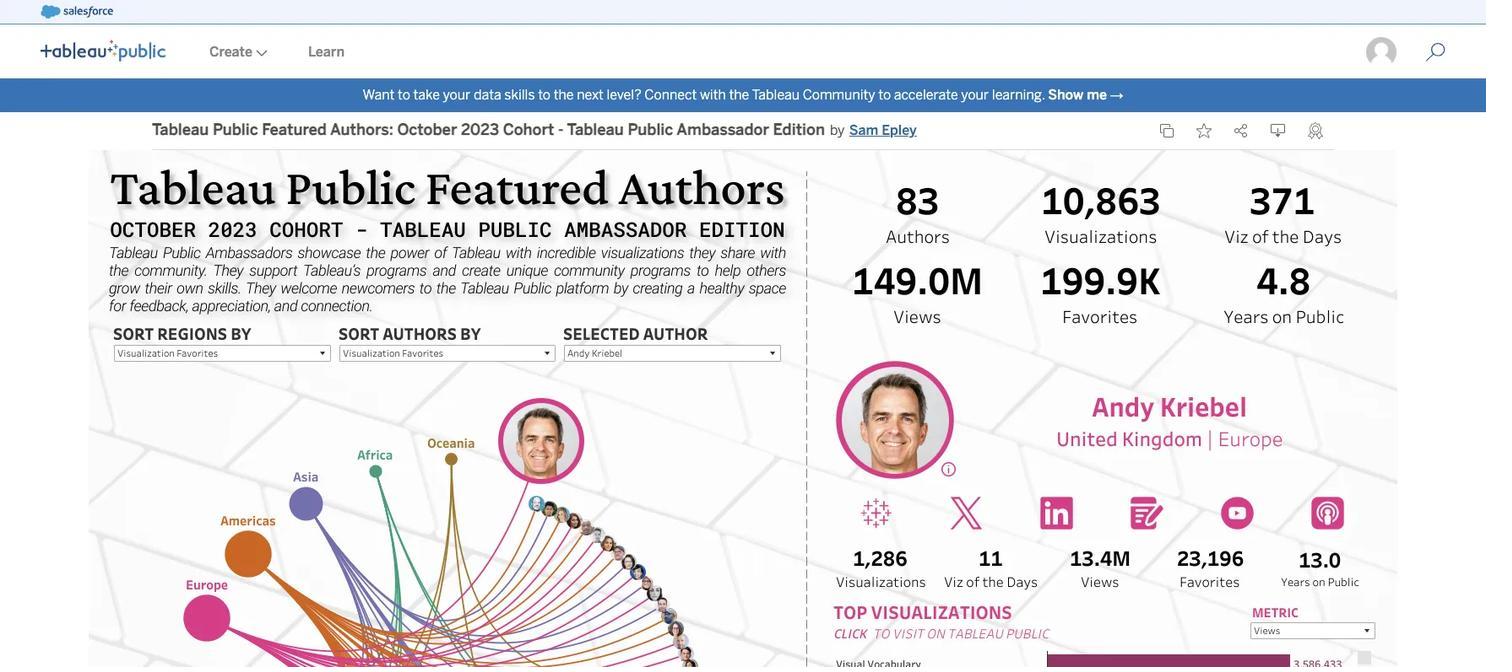 Task type: vqa. For each thing, say whether or not it's contained in the screenshot.
2nd Add Favorite button from the left
no



Task type: describe. For each thing, give the bounding box(es) containing it.
create button
[[189, 26, 288, 79]]

me
[[1087, 87, 1107, 103]]

learn
[[308, 44, 345, 60]]

3 to from the left
[[878, 87, 891, 103]]

skills
[[504, 87, 535, 103]]

show me link
[[1048, 87, 1107, 103]]

salesforce logo image
[[41, 5, 113, 19]]

go to search image
[[1405, 42, 1466, 62]]

featured
[[262, 121, 327, 140]]

2 the from the left
[[729, 87, 749, 103]]

show
[[1048, 87, 1083, 103]]

2023
[[461, 121, 499, 140]]

favorite button image
[[1196, 123, 1212, 138]]

data
[[474, 87, 501, 103]]

learn link
[[288, 26, 365, 79]]

2 public from the left
[[628, 121, 673, 140]]

2 horizontal spatial tableau
[[752, 87, 800, 103]]

next
[[577, 87, 604, 103]]

level?
[[607, 87, 641, 103]]

ambassador
[[677, 121, 769, 140]]

october
[[397, 121, 457, 140]]

connect
[[645, 87, 697, 103]]

community
[[803, 87, 875, 103]]

-
[[558, 121, 564, 140]]

0 horizontal spatial tableau
[[152, 121, 209, 140]]

want
[[363, 87, 395, 103]]

2 to from the left
[[538, 87, 551, 103]]



Task type: locate. For each thing, give the bounding box(es) containing it.
2 your from the left
[[961, 87, 989, 103]]

cohort
[[503, 121, 554, 140]]

your
[[443, 87, 471, 103], [961, 87, 989, 103]]

authors:
[[330, 121, 393, 140]]

the left next at the left of page
[[554, 87, 574, 103]]

→
[[1110, 87, 1123, 103]]

1 horizontal spatial tableau
[[567, 121, 624, 140]]

tim.burton6800 image
[[1364, 35, 1398, 69]]

edition
[[773, 121, 825, 140]]

0 horizontal spatial your
[[443, 87, 471, 103]]

with
[[700, 87, 726, 103]]

to left take
[[398, 87, 410, 103]]

tableau public featured authors: october 2023 cohort - tableau public ambassador edition by sam epley
[[152, 121, 917, 140]]

create
[[209, 44, 252, 60]]

0 horizontal spatial to
[[398, 87, 410, 103]]

the
[[554, 87, 574, 103], [729, 87, 749, 103]]

accelerate
[[894, 87, 958, 103]]

the right with
[[729, 87, 749, 103]]

epley
[[882, 122, 917, 138]]

1 horizontal spatial to
[[538, 87, 551, 103]]

1 your from the left
[[443, 87, 471, 103]]

your right take
[[443, 87, 471, 103]]

take
[[413, 87, 440, 103]]

your left learning.
[[961, 87, 989, 103]]

1 to from the left
[[398, 87, 410, 103]]

nominate for viz of the day image
[[1308, 122, 1323, 139]]

1 public from the left
[[213, 121, 258, 140]]

logo image
[[41, 40, 165, 62]]

1 horizontal spatial public
[[628, 121, 673, 140]]

tableau
[[752, 87, 800, 103], [152, 121, 209, 140], [567, 121, 624, 140]]

sam epley link
[[849, 121, 917, 141]]

public down 'connect'
[[628, 121, 673, 140]]

sam
[[849, 122, 878, 138]]

make a copy image
[[1159, 123, 1174, 138]]

public left featured
[[213, 121, 258, 140]]

learning.
[[992, 87, 1045, 103]]

by
[[830, 122, 845, 138]]

to
[[398, 87, 410, 103], [538, 87, 551, 103], [878, 87, 891, 103]]

0 horizontal spatial the
[[554, 87, 574, 103]]

1 the from the left
[[554, 87, 574, 103]]

2 horizontal spatial to
[[878, 87, 891, 103]]

1 horizontal spatial your
[[961, 87, 989, 103]]

0 horizontal spatial public
[[213, 121, 258, 140]]

public
[[213, 121, 258, 140], [628, 121, 673, 140]]

1 horizontal spatial the
[[729, 87, 749, 103]]

to up sam epley link
[[878, 87, 891, 103]]

want to take your data skills to the next level? connect with the tableau community to accelerate your learning. show me →
[[363, 87, 1123, 103]]

to right skills
[[538, 87, 551, 103]]



